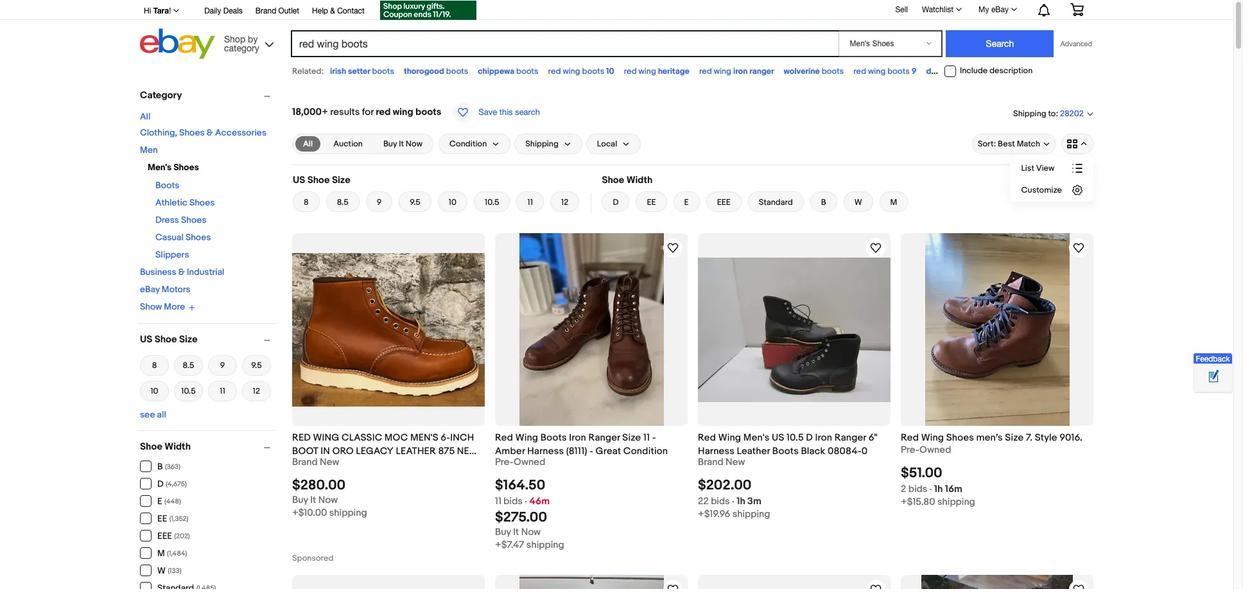 Task type: vqa. For each thing, say whether or not it's contained in the screenshot.
Category dropdown button
yes



Task type: locate. For each thing, give the bounding box(es) containing it.
shipping right +$10.00
[[329, 507, 367, 519]]

men's inside red wing men's us 10.5 d iron ranger 6" harness leather boots black 08084-0 brand new
[[744, 432, 770, 444]]

it up the +$7.47
[[513, 526, 519, 538]]

results
[[330, 106, 360, 118]]

0 vertical spatial 12
[[561, 197, 569, 207]]

2 ranger from the left
[[835, 432, 867, 444]]

0 vertical spatial 10.5
[[485, 197, 499, 207]]

1 horizontal spatial w
[[855, 197, 862, 207]]

2 red from the left
[[698, 432, 716, 444]]

red up the $202.00
[[698, 432, 716, 444]]

shipping right the +$7.47
[[527, 539, 564, 551]]

1 vertical spatial 10
[[449, 197, 457, 207]]

wing up amber
[[516, 432, 538, 444]]

shoes inside the red wing shoes men's size 7. style 9016. pre-owned
[[947, 432, 975, 444]]

(133)
[[168, 567, 182, 575]]

setter
[[348, 66, 370, 76]]

1 ranger from the left
[[589, 432, 620, 444]]

d up the black at the right bottom
[[806, 432, 813, 444]]

w
[[855, 197, 862, 207], [157, 565, 166, 576]]

description
[[990, 66, 1033, 76]]

advanced
[[1061, 40, 1093, 48]]

wing left heritage
[[639, 66, 656, 76]]

shipping inside dropdown button
[[526, 139, 559, 149]]

0 horizontal spatial all
[[140, 111, 151, 122]]

it inside $164.50 11 bids · 46m $275.00 buy it now +$7.47 shipping
[[513, 526, 519, 538]]

1 vertical spatial -
[[590, 445, 594, 457]]

w right b link on the top
[[855, 197, 862, 207]]

2 vertical spatial buy
[[495, 526, 511, 538]]

men's shoes
[[148, 162, 199, 173]]

w left (133)
[[157, 565, 166, 576]]

iron up (8111)
[[569, 432, 586, 444]]

0 horizontal spatial in
[[292, 459, 302, 471]]

red inside the red wing boots iron ranger size 11  - amber harness (8111) - great condition pre-owned
[[495, 432, 513, 444]]

1 horizontal spatial 8
[[304, 197, 309, 207]]

by
[[248, 34, 258, 44]]

1 horizontal spatial men's
[[744, 432, 770, 444]]

bids inside $164.50 11 bids · 46m $275.00 buy it now +$7.47 shipping
[[504, 495, 523, 508]]

$280.00
[[292, 477, 346, 494]]

shoe width
[[602, 174, 653, 186], [140, 440, 191, 453]]

(448)
[[164, 497, 181, 506]]

1 iron from the left
[[569, 432, 586, 444]]

customize
[[1022, 185, 1062, 195]]

· down the $202.00
[[732, 495, 735, 508]]

8.5 for the topmost '8.5' link
[[337, 197, 349, 207]]

e
[[684, 197, 689, 207], [157, 496, 162, 507]]

$202.00 22 bids · 1h 3m +$19.96 shipping
[[698, 477, 771, 520]]

1 horizontal spatial 9
[[377, 197, 382, 207]]

2 horizontal spatial boots
[[773, 445, 799, 457]]

0 horizontal spatial 12
[[253, 386, 260, 396]]

2 iron from the left
[[816, 432, 833, 444]]

red right heritage
[[699, 66, 712, 76]]

get the coupon image
[[380, 1, 477, 20]]

0 horizontal spatial ee
[[157, 513, 167, 524]]

boots right wolverine
[[822, 66, 844, 76]]

e inside the e link
[[684, 197, 689, 207]]

eee left '(202)'
[[157, 531, 172, 542]]

0 horizontal spatial 8.5
[[183, 360, 194, 370]]

1 horizontal spatial 11 link
[[517, 191, 544, 212]]

0 horizontal spatial red
[[495, 432, 513, 444]]

red for red wing boots 10
[[548, 66, 561, 76]]

size inside the red wing boots iron ranger size 11  - amber harness (8111) - great condition pre-owned
[[623, 432, 641, 444]]

buy up the +$7.47
[[495, 526, 511, 538]]

shoe up d "link"
[[602, 174, 625, 186]]

2 harness from the left
[[698, 445, 735, 457]]

· inside $51.00 2 bids · 1h 16m +$15.80 shipping
[[930, 483, 932, 495]]

wing
[[516, 432, 538, 444], [719, 432, 741, 444], [922, 432, 944, 444]]

9 left danner
[[912, 66, 917, 76]]

0 vertical spatial boots
[[155, 180, 179, 191]]

none submit inside shop by category banner
[[946, 30, 1054, 57]]

new
[[457, 445, 479, 457]]

2 vertical spatial &
[[178, 267, 185, 277]]

0 vertical spatial 10 link
[[438, 191, 468, 212]]

bids
[[909, 483, 928, 495], [504, 495, 523, 508], [711, 495, 730, 508]]

1 horizontal spatial 10.5 link
[[474, 191, 510, 212]]

ranger up great
[[589, 432, 620, 444]]

red inside red wing men's us 10.5 d iron ranger 6" harness leather boots black 08084-0 brand new
[[698, 432, 716, 444]]

pre- up $51.00
[[901, 444, 920, 456]]

9.5 link
[[399, 191, 432, 212], [242, 354, 271, 377]]

pre- up '$164.50' at the left bottom
[[495, 456, 514, 468]]

red wing boots iron ranger size 11  - amber harness (8111) - great condition pre-owned
[[495, 432, 668, 468]]

boots
[[155, 180, 179, 191], [541, 432, 567, 444], [773, 445, 799, 457]]

· inside $164.50 11 bids · 46m $275.00 buy it now +$7.47 shipping
[[525, 495, 527, 508]]

red wing shoes men's size 7. style 9016. link
[[901, 431, 1094, 445]]

b for b (363)
[[157, 461, 163, 472]]

1 red from the left
[[495, 432, 513, 444]]

&
[[330, 6, 335, 15], [207, 127, 213, 138], [178, 267, 185, 277]]

1 vertical spatial men's
[[744, 432, 770, 444]]

1 horizontal spatial e
[[684, 197, 689, 207]]

shoe width up d "link"
[[602, 174, 653, 186]]

wolverine boots
[[784, 66, 844, 76]]

all link up clothing,
[[140, 111, 151, 122]]

listing options selector. gallery view selected. image
[[1068, 139, 1088, 149]]

advanced link
[[1054, 31, 1093, 57]]

contact
[[337, 6, 365, 15]]

men's up boots link
[[148, 162, 172, 173]]

0 vertical spatial 9
[[912, 66, 917, 76]]

1 horizontal spatial bids
[[711, 495, 730, 508]]

1 horizontal spatial -
[[652, 432, 656, 444]]

1 horizontal spatial ee
[[647, 197, 656, 207]]

1 vertical spatial d
[[806, 432, 813, 444]]

8.5 link
[[326, 191, 360, 212], [174, 354, 203, 377]]

d (4,675)
[[157, 479, 187, 489]]

0 vertical spatial 9.5
[[410, 197, 421, 207]]

b left (363)
[[157, 461, 163, 472]]

1 vertical spatial width
[[165, 440, 191, 453]]

1 vertical spatial 9.5 link
[[242, 354, 271, 377]]

(1,484)
[[167, 549, 187, 558]]

9 link down us shoe size dropdown button
[[208, 354, 237, 377]]

wing for $202.00
[[719, 432, 741, 444]]

0 vertical spatial eee
[[717, 197, 731, 207]]

shipping inside shipping to : 28202
[[1014, 108, 1047, 119]]

2 vertical spatial d
[[157, 479, 164, 489]]

8.5
[[337, 197, 349, 207], [183, 360, 194, 370]]

us shoe size down the show more button
[[140, 333, 198, 345]]

0 horizontal spatial pre-
[[495, 456, 514, 468]]

& for contact
[[330, 6, 335, 15]]

boots inside red wing men's us 10.5 d iron ranger 6" harness leather boots black 08084-0 brand new
[[773, 445, 799, 457]]

0 horizontal spatial owned
[[514, 456, 546, 468]]

show more button
[[140, 301, 195, 313]]

+
[[322, 106, 328, 118]]

now down 18,000 + results for red wing boots
[[406, 139, 423, 149]]

boots right setter
[[372, 66, 394, 76]]

11 link
[[517, 191, 544, 212], [208, 379, 237, 402]]

new inside red wing men's us 10.5 d iron ranger 6" harness leather boots black 08084-0 brand new
[[726, 456, 745, 468]]

condition inside the red wing boots iron ranger size 11  - amber harness (8111) - great condition pre-owned
[[624, 445, 668, 457]]

it up +$10.00
[[310, 494, 316, 506]]

red wing classic moc men's 6-inch boot in oro legacy leather 875 new in box link
[[292, 431, 485, 471]]

brand
[[256, 6, 276, 15], [292, 456, 318, 468], [698, 456, 724, 468]]

shipping down 3m on the bottom right of page
[[733, 508, 771, 520]]

now up the +$7.47
[[521, 526, 541, 538]]

e (448)
[[157, 496, 181, 507]]

boots up athletic
[[155, 180, 179, 191]]

w for w
[[855, 197, 862, 207]]

1h left 16m
[[935, 483, 943, 495]]

boots up (8111)
[[541, 432, 567, 444]]

outlet
[[279, 6, 299, 15]]

& inside clothing, shoes & accessories men
[[207, 127, 213, 138]]

18,000 + results for red wing boots
[[292, 106, 441, 118]]

shipping inside $202.00 22 bids · 1h 3m +$19.96 shipping
[[733, 508, 771, 520]]

0 vertical spatial m
[[891, 197, 898, 207]]

now up +$10.00
[[318, 494, 338, 506]]

brand left the outlet
[[256, 6, 276, 15]]

boots athletic shoes dress shoes casual shoes slippers
[[155, 180, 215, 260]]

1 horizontal spatial boots
[[541, 432, 567, 444]]

d
[[613, 197, 619, 207], [806, 432, 813, 444], [157, 479, 164, 489]]

athletic
[[155, 197, 187, 208]]

m (1,484)
[[157, 548, 187, 559]]

shoes left men's
[[947, 432, 975, 444]]

b left w link
[[821, 197, 827, 207]]

8 down all text field
[[304, 197, 309, 207]]

1 new from the left
[[320, 456, 339, 468]]

save this search
[[479, 107, 540, 117]]

thorogood
[[404, 66, 444, 76]]

1 vertical spatial 8 link
[[140, 354, 169, 377]]

buy inside $280.00 buy it now +$10.00 shipping
[[292, 494, 308, 506]]

1 horizontal spatial red
[[698, 432, 716, 444]]

0 horizontal spatial condition
[[450, 139, 487, 149]]

shoes up dress shoes link
[[189, 197, 215, 208]]

2 wing from the left
[[719, 432, 741, 444]]

9.5
[[410, 197, 421, 207], [251, 360, 262, 370]]

red wing boots 10
[[548, 66, 615, 76]]

8 link down all text field
[[293, 191, 320, 212]]

eee right the e link
[[717, 197, 731, 207]]

1 vertical spatial b
[[157, 461, 163, 472]]

ee left (1,352)
[[157, 513, 167, 524]]

danner boots
[[927, 66, 977, 76]]

2
[[901, 483, 907, 495]]

oro
[[332, 445, 354, 457]]

amber
[[495, 445, 525, 457]]

& inside account navigation
[[330, 6, 335, 15]]

& inside business & industrial ebay motors
[[178, 267, 185, 277]]

save
[[479, 107, 497, 117]]

shoes
[[179, 127, 205, 138], [174, 162, 199, 173], [189, 197, 215, 208], [181, 215, 207, 225], [186, 232, 211, 243], [947, 432, 975, 444]]

shipping inside $280.00 buy it now +$10.00 shipping
[[329, 507, 367, 519]]

legacy
[[356, 445, 394, 457]]

0 horizontal spatial m
[[157, 548, 165, 559]]

watch red wing shoes men's size 7. style 9016. image
[[1071, 240, 1087, 256]]

boots left the black at the right bottom
[[773, 445, 799, 457]]

2 horizontal spatial 9
[[912, 66, 917, 76]]

shipping
[[1014, 108, 1047, 119], [526, 139, 559, 149]]

buy down 18,000 + results for red wing boots
[[383, 139, 397, 149]]

watchlist link
[[915, 2, 968, 17]]

e left (448) at the bottom
[[157, 496, 162, 507]]

owned inside the red wing boots iron ranger size 11  - amber harness (8111) - great condition pre-owned
[[514, 456, 546, 468]]

moc
[[385, 432, 408, 444]]

red inside the red wing shoes men's size 7. style 9016. pre-owned
[[901, 432, 919, 444]]

e link
[[674, 191, 700, 212]]

bids up +$15.80
[[909, 483, 928, 495]]

red wing shoes men's size 7. style 9016. heading
[[901, 432, 1083, 444]]

1 horizontal spatial all link
[[295, 136, 321, 152]]

None submit
[[946, 30, 1054, 57]]

shipping down 16m
[[938, 496, 976, 508]]

1 horizontal spatial 10.5
[[485, 197, 499, 207]]

1 vertical spatial now
[[318, 494, 338, 506]]

1 vertical spatial it
[[310, 494, 316, 506]]

0 vertical spatial width
[[627, 174, 653, 186]]

0 vertical spatial 8.5
[[337, 197, 349, 207]]

0 vertical spatial b
[[821, 197, 827, 207]]

bids for $51.00
[[909, 483, 928, 495]]

1 vertical spatial 9.5
[[251, 360, 262, 370]]

casual shoes link
[[155, 232, 211, 243]]

shipping down search
[[526, 139, 559, 149]]

0 horizontal spatial bids
[[504, 495, 523, 508]]

8 link
[[293, 191, 320, 212], [140, 354, 169, 377]]

local
[[597, 139, 617, 149]]

shop by category button
[[218, 29, 276, 56]]

red for red wing boots 9
[[854, 66, 867, 76]]

1 horizontal spatial eee
[[717, 197, 731, 207]]

wing left danner
[[868, 66, 886, 76]]

$51.00
[[901, 465, 943, 482]]

red for red wing iron ranger
[[699, 66, 712, 76]]

0 vertical spatial ebay
[[992, 5, 1009, 14]]

red for red wing heritage
[[624, 66, 637, 76]]

now inside buy it now link
[[406, 139, 423, 149]]

brand inside account navigation
[[256, 6, 276, 15]]

ebay right my
[[992, 5, 1009, 14]]

hi tara !
[[144, 6, 171, 15]]

0 horizontal spatial new
[[320, 456, 339, 468]]

wing inside red wing men's us 10.5 d iron ranger 6" harness leather boots black 08084-0 brand new
[[719, 432, 741, 444]]

1 vertical spatial 12 link
[[242, 379, 271, 402]]

1 horizontal spatial brand
[[292, 456, 318, 468]]

men link
[[140, 145, 158, 155]]

irish
[[330, 66, 346, 76]]

1 vertical spatial us
[[140, 333, 152, 345]]

2 new from the left
[[726, 456, 745, 468]]

wing up leather
[[719, 432, 741, 444]]

9 for the rightmost the 9 link
[[377, 197, 382, 207]]

sell
[[896, 5, 908, 14]]

& right help
[[330, 6, 335, 15]]

10 down shop by category banner
[[606, 66, 615, 76]]

11 link down us shoe size dropdown button
[[208, 379, 237, 402]]

1 harness from the left
[[528, 445, 564, 457]]

10 link down condition dropdown button
[[438, 191, 468, 212]]

my
[[979, 5, 990, 14]]

1 horizontal spatial shipping
[[1014, 108, 1047, 119]]

size
[[332, 174, 351, 186], [179, 333, 198, 345], [623, 432, 641, 444], [1006, 432, 1024, 444]]

red right the wolverine boots
[[854, 66, 867, 76]]

red down search for anything text field
[[548, 66, 561, 76]]

18,000
[[292, 106, 322, 118]]

pre-
[[901, 444, 920, 456], [495, 456, 514, 468]]

1h inside $202.00 22 bids · 1h 3m +$19.96 shipping
[[737, 495, 746, 508]]

harness for $202.00
[[698, 445, 735, 457]]

1 horizontal spatial 8.5
[[337, 197, 349, 207]]

0 horizontal spatial brand
[[256, 6, 276, 15]]

1 vertical spatial 12
[[253, 386, 260, 396]]

boots inside boots athletic shoes dress shoes casual shoes slippers
[[155, 180, 179, 191]]

owned up $51.00
[[920, 444, 952, 456]]

watch red wing 1907 heritage 6" classic moc toe boots size 12ee image
[[1071, 582, 1087, 589]]

ebay up show
[[140, 284, 160, 295]]

d link
[[602, 191, 630, 212]]

2 vertical spatial now
[[521, 526, 541, 538]]

1 horizontal spatial us
[[293, 174, 305, 186]]

d inside "link"
[[613, 197, 619, 207]]

leather
[[737, 445, 770, 457]]

red down shop by category banner
[[624, 66, 637, 76]]

0 horizontal spatial 9 link
[[208, 354, 237, 377]]

harness inside red wing men's us 10.5 d iron ranger 6" harness leather boots black 08084-0 brand new
[[698, 445, 735, 457]]

10.5 down condition dropdown button
[[485, 197, 499, 207]]

1 horizontal spatial pre-
[[901, 444, 920, 456]]

it down 18,000 + results for red wing boots
[[399, 139, 404, 149]]

d inside red wing men's us 10.5 d iron ranger 6" harness leather boots black 08084-0 brand new
[[806, 432, 813, 444]]

1 vertical spatial 10.5 link
[[174, 379, 203, 402]]

8.5 down "auction" link
[[337, 197, 349, 207]]

1 horizontal spatial m
[[891, 197, 898, 207]]

10.5
[[485, 197, 499, 207], [181, 386, 196, 396], [787, 432, 804, 444]]

9.5 link down buy it now
[[399, 191, 432, 212]]

red
[[548, 66, 561, 76], [624, 66, 637, 76], [699, 66, 712, 76], [854, 66, 867, 76], [376, 106, 391, 118]]

now inside $164.50 11 bids · 46m $275.00 buy it now +$7.47 shipping
[[521, 526, 541, 538]]

condition
[[450, 139, 487, 149], [624, 445, 668, 457]]

1 horizontal spatial 1h
[[935, 483, 943, 495]]

red wing men's us 10.5 d iron ranger 6" harness leather boots black 08084-0 image
[[698, 257, 891, 402]]

sort: best match
[[978, 139, 1041, 149]]

1 vertical spatial e
[[157, 496, 162, 507]]

new down wing
[[320, 456, 339, 468]]

1 horizontal spatial 10
[[449, 197, 457, 207]]

· left 46m on the bottom left
[[525, 495, 527, 508]]

1 horizontal spatial 8 link
[[293, 191, 320, 212]]

2 horizontal spatial it
[[513, 526, 519, 538]]

9.5 down us shoe size dropdown button
[[251, 360, 262, 370]]

main content
[[287, 84, 1099, 589]]

shipping for shipping
[[526, 139, 559, 149]]

1 horizontal spatial ebay
[[992, 5, 1009, 14]]

buy inside $164.50 11 bids · 46m $275.00 buy it now +$7.47 shipping
[[495, 526, 511, 538]]

(4,675)
[[166, 480, 187, 488]]

in down wing
[[321, 445, 330, 457]]

harness up the $202.00
[[698, 445, 735, 457]]

condition right great
[[624, 445, 668, 457]]

3 red from the left
[[901, 432, 919, 444]]

red up amber
[[495, 432, 513, 444]]

0 vertical spatial &
[[330, 6, 335, 15]]

shoes down 'athletic shoes' link
[[181, 215, 207, 225]]

now inside $280.00 buy it now +$10.00 shipping
[[318, 494, 338, 506]]

wing inside the red wing boots iron ranger size 11  - amber harness (8111) - great condition pre-owned
[[516, 432, 538, 444]]

3 wing from the left
[[922, 432, 944, 444]]

1 vertical spatial 10 link
[[140, 379, 169, 402]]

red wing shoes heritage classic moc 1907 boots | men size 10 ee - copper image
[[519, 575, 664, 589]]

1 horizontal spatial wing
[[719, 432, 741, 444]]

1h left 3m on the bottom right of page
[[737, 495, 746, 508]]

standard link
[[748, 191, 804, 212]]

iron
[[733, 66, 748, 76]]

2 horizontal spatial us
[[772, 432, 785, 444]]

1 vertical spatial 8.5 link
[[174, 354, 203, 377]]

harness inside the red wing boots iron ranger size 11  - amber harness (8111) - great condition pre-owned
[[528, 445, 564, 457]]

in down boot
[[292, 459, 302, 471]]

wing inside the red wing shoes men's size 7. style 9016. pre-owned
[[922, 432, 944, 444]]

& left accessories at left
[[207, 127, 213, 138]]

· for 16m
[[930, 483, 932, 495]]

e for e
[[684, 197, 689, 207]]

0 horizontal spatial ebay
[[140, 284, 160, 295]]

0 vertical spatial men's
[[148, 162, 172, 173]]

m for m (1,484)
[[157, 548, 165, 559]]

w for w (133)
[[157, 565, 166, 576]]

d left (4,675) at the bottom left of the page
[[157, 479, 164, 489]]

0 vertical spatial 11 link
[[517, 191, 544, 212]]

e for e (448)
[[157, 496, 162, 507]]

8.5 link down us shoe size dropdown button
[[174, 354, 203, 377]]

1 horizontal spatial it
[[399, 139, 404, 149]]

ee left the e link
[[647, 197, 656, 207]]

bids inside $202.00 22 bids · 1h 3m +$19.96 shipping
[[711, 495, 730, 508]]

your shopping cart image
[[1070, 3, 1085, 16]]

bids for $202.00
[[711, 495, 730, 508]]

iron inside the red wing boots iron ranger size 11  - amber harness (8111) - great condition pre-owned
[[569, 432, 586, 444]]

1h inside $51.00 2 bids · 1h 16m +$15.80 shipping
[[935, 483, 943, 495]]

0 horizontal spatial d
[[157, 479, 164, 489]]

red for $202.00
[[698, 432, 716, 444]]

0 horizontal spatial w
[[157, 565, 166, 576]]

customize button
[[1011, 179, 1093, 201]]

10.5 link down us shoe size dropdown button
[[174, 379, 203, 402]]

bids inside $51.00 2 bids · 1h 16m +$15.80 shipping
[[909, 483, 928, 495]]

ranger up 08084-
[[835, 432, 867, 444]]

10 for left 10 link
[[151, 386, 158, 396]]

-
[[652, 432, 656, 444], [590, 445, 594, 457]]

10.5 link down condition dropdown button
[[474, 191, 510, 212]]

ebay inside business & industrial ebay motors
[[140, 284, 160, 295]]

bids for $164.50
[[504, 495, 523, 508]]

d left 'ee' link
[[613, 197, 619, 207]]

chippewa boots
[[478, 66, 539, 76]]

list view
[[1022, 163, 1055, 173]]

bids down '$164.50' at the left bottom
[[504, 495, 523, 508]]

dress
[[155, 215, 179, 225]]

wing for red wing iron ranger
[[714, 66, 732, 76]]

condition button
[[439, 134, 511, 154]]

1 horizontal spatial d
[[613, 197, 619, 207]]

shoes right clothing,
[[179, 127, 205, 138]]

· inside $202.00 22 bids · 1h 3m +$19.96 shipping
[[732, 495, 735, 508]]

brand inside red wing men's us 10.5 d iron ranger 6" harness leather boots black 08084-0 brand new
[[698, 456, 724, 468]]

0 vertical spatial condition
[[450, 139, 487, 149]]

wing up buy it now link
[[393, 106, 413, 118]]

ebay inside account navigation
[[992, 5, 1009, 14]]

0 horizontal spatial harness
[[528, 445, 564, 457]]

· for 3m
[[732, 495, 735, 508]]

feedback
[[1196, 355, 1230, 364]]

us
[[293, 174, 305, 186], [140, 333, 152, 345], [772, 432, 785, 444]]

11 link down shipping dropdown button
[[517, 191, 544, 212]]

wing down search for anything text field
[[563, 66, 581, 76]]

watch red wing shoes heritage classic moc 1907 boots | men size 10 ee - copper image
[[665, 582, 681, 589]]

iron up the black at the right bottom
[[816, 432, 833, 444]]

w inside w link
[[855, 197, 862, 207]]

brand up the $202.00
[[698, 456, 724, 468]]

it
[[399, 139, 404, 149], [310, 494, 316, 506], [513, 526, 519, 538]]

wing for $164.50
[[516, 432, 538, 444]]

10 up see all button
[[151, 386, 158, 396]]

10 down condition dropdown button
[[449, 197, 457, 207]]

best
[[998, 139, 1015, 149]]

width up 'ee' link
[[627, 174, 653, 186]]

red for $164.50
[[495, 432, 513, 444]]

1 wing from the left
[[516, 432, 538, 444]]



Task type: describe. For each thing, give the bounding box(es) containing it.
local button
[[586, 134, 641, 154]]

0 horizontal spatial all link
[[140, 111, 151, 122]]

0 vertical spatial 10
[[606, 66, 615, 76]]

view
[[1037, 163, 1055, 173]]

(8111)
[[566, 445, 587, 457]]

22
[[698, 495, 709, 508]]

main content containing $51.00
[[287, 84, 1099, 589]]

& for industrial
[[178, 267, 185, 277]]

thorogood boots
[[404, 66, 468, 76]]

account navigation
[[137, 0, 1094, 22]]

deals
[[223, 6, 243, 15]]

related:
[[292, 66, 324, 76]]

0 vertical spatial us
[[293, 174, 305, 186]]

0 horizontal spatial us
[[140, 333, 152, 345]]

boots right the chippewa
[[516, 66, 539, 76]]

red wing heritage
[[624, 66, 690, 76]]

slippers link
[[155, 249, 189, 260]]

08084-
[[828, 445, 862, 457]]

11 inside the red wing boots iron ranger size 11  - amber harness (8111) - great condition pre-owned
[[644, 432, 650, 444]]

buy it now link
[[376, 136, 430, 152]]

show more
[[140, 301, 185, 312]]

inch
[[450, 432, 474, 444]]

show
[[140, 301, 162, 312]]

daily deals link
[[204, 4, 243, 19]]

(202)
[[174, 532, 190, 540]]

+$7.47
[[495, 539, 524, 551]]

iron inside red wing men's us 10.5 d iron ranger 6" harness leather boots black 08084-0 brand new
[[816, 432, 833, 444]]

red right 'for' at the top of the page
[[376, 106, 391, 118]]

8.5 for leftmost '8.5' link
[[183, 360, 194, 370]]

condition inside dropdown button
[[450, 139, 487, 149]]

us shoe size button
[[140, 333, 276, 345]]

pre- inside the red wing boots iron ranger size 11  - amber harness (8111) - great condition pre-owned
[[495, 456, 514, 468]]

+$15.80
[[901, 496, 936, 508]]

12 for the bottommost 12 'link'
[[253, 386, 260, 396]]

shoes down dress shoes link
[[186, 232, 211, 243]]

industrial
[[187, 267, 224, 277]]

· for $275.00
[[525, 495, 527, 508]]

0 vertical spatial -
[[652, 432, 656, 444]]

ranger inside the red wing boots iron ranger size 11  - amber harness (8111) - great condition pre-owned
[[589, 432, 620, 444]]

ee for ee
[[647, 197, 656, 207]]

harness for $164.50
[[528, 445, 564, 457]]

watch red wing heritage 9016 beckman boots 9.5d cigar featherstone leather. image
[[868, 582, 884, 589]]

red wing men's us 10.5 d iron ranger 6" harness leather boots black 08084-0 link
[[698, 431, 891, 457]]

accessories
[[215, 127, 267, 138]]

it inside $280.00 buy it now +$10.00 shipping
[[310, 494, 316, 506]]

$275.00
[[495, 510, 547, 526]]

1 horizontal spatial 9 link
[[366, 191, 393, 212]]

ranger
[[750, 66, 775, 76]]

shipping inside $51.00 2 bids · 1h 16m +$15.80 shipping
[[938, 496, 976, 508]]

brand for brand new
[[292, 456, 318, 468]]

Search for anything text field
[[293, 31, 837, 56]]

boots down search for anything text field
[[582, 66, 605, 76]]

red wing classic moc men's 6-inch boot in oro legacy leather 875 new in box
[[292, 432, 479, 471]]

wing for red wing boots 9
[[868, 66, 886, 76]]

+$19.96
[[698, 508, 731, 520]]

1 vertical spatial in
[[292, 459, 302, 471]]

boots right danner
[[954, 66, 977, 76]]

red for $51.00
[[901, 432, 919, 444]]

box
[[304, 459, 324, 471]]

red wing boots 9
[[854, 66, 917, 76]]

0 vertical spatial shoe width
[[602, 174, 653, 186]]

leather
[[396, 445, 436, 457]]

6"
[[869, 432, 878, 444]]

1h for $51.00
[[935, 483, 943, 495]]

men's
[[977, 432, 1003, 444]]

1 vertical spatial 10.5
[[181, 386, 196, 396]]

red wing classic moc men's 6-inch boot in oro legacy leather 875 new in box image
[[292, 253, 485, 406]]

casual
[[155, 232, 184, 243]]

0 horizontal spatial width
[[165, 440, 191, 453]]

watch red wing boots iron ranger size 11  - amber harness (8111) - great condition image
[[665, 240, 681, 256]]

$280.00 buy it now +$10.00 shipping
[[292, 477, 367, 519]]

b (363)
[[157, 461, 181, 472]]

red wing shoes men's size 7. style 9016. image
[[925, 233, 1070, 426]]

wing for red wing heritage
[[639, 66, 656, 76]]

0 horizontal spatial 9.5
[[251, 360, 262, 370]]

All selected text field
[[303, 138, 313, 150]]

0 horizontal spatial 8 link
[[140, 354, 169, 377]]

search
[[515, 107, 540, 117]]

1 horizontal spatial 10 link
[[438, 191, 468, 212]]

business
[[140, 267, 176, 277]]

red wing iron ranger
[[699, 66, 775, 76]]

1 vertical spatial 9 link
[[208, 354, 237, 377]]

red wing boots iron ranger size 11  - amber harness (8111) - great condition image
[[519, 233, 664, 426]]

eee for eee
[[717, 197, 731, 207]]

red
[[292, 432, 311, 444]]

boots left danner
[[888, 66, 910, 76]]

list
[[1022, 163, 1035, 173]]

1h for $202.00
[[737, 495, 746, 508]]

red wing 1907 heritage 6" classic moc toe boots size 12ee image
[[922, 575, 1073, 589]]

my ebay
[[979, 5, 1009, 14]]

watch red wing men's us 10.5 d iron ranger 6" harness leather boots black 08084-0 image
[[868, 240, 884, 256]]

all
[[157, 409, 166, 420]]

include
[[960, 66, 988, 76]]

ee for ee (1,352)
[[157, 513, 167, 524]]

buy it now
[[383, 139, 423, 149]]

d for d (4,675)
[[157, 479, 164, 489]]

irish setter boots
[[330, 66, 394, 76]]

sell link
[[890, 5, 914, 14]]

red wing boots iron ranger size 11  - amber harness (8111) - great condition heading
[[495, 432, 668, 457]]

brand for brand outlet
[[256, 6, 276, 15]]

business & industrial ebay motors
[[140, 267, 224, 295]]

red wing men's us 10.5 d iron ranger 6" harness leather boots black 08084-0 heading
[[698, 432, 878, 457]]

d for d
[[613, 197, 619, 207]]

(1,352)
[[169, 515, 188, 523]]

all inside the all link
[[303, 139, 313, 149]]

0 horizontal spatial 10.5 link
[[174, 379, 203, 402]]

shop by category banner
[[137, 0, 1094, 62]]

list view link
[[1011, 157, 1093, 179]]

shoes up boots link
[[174, 162, 199, 173]]

shoe down the show more button
[[155, 333, 177, 345]]

0 vertical spatial 8 link
[[293, 191, 320, 212]]

motors
[[162, 284, 191, 295]]

boots inside the red wing boots iron ranger size 11  - amber harness (8111) - great condition pre-owned
[[541, 432, 567, 444]]

clothing, shoes & accessories men
[[140, 127, 267, 155]]

daily deals
[[204, 6, 243, 15]]

9016.
[[1060, 432, 1083, 444]]

sort:
[[978, 139, 996, 149]]

1 vertical spatial 8
[[152, 360, 157, 370]]

boots up buy it now
[[416, 106, 441, 118]]

wing for red wing boots 10
[[563, 66, 581, 76]]

us inside red wing men's us 10.5 d iron ranger 6" harness leather boots black 08084-0 brand new
[[772, 432, 785, 444]]

ranger inside red wing men's us 10.5 d iron ranger 6" harness leather boots black 08084-0 brand new
[[835, 432, 867, 444]]

0
[[862, 445, 868, 457]]

$164.50
[[495, 477, 546, 494]]

red wing men's us 10.5 d iron ranger 6" harness leather boots black 08084-0 brand new
[[698, 432, 878, 468]]

shipping for shipping to : 28202
[[1014, 108, 1047, 119]]

0 horizontal spatial men's
[[148, 162, 172, 173]]

category
[[140, 89, 182, 101]]

1 horizontal spatial 9.5 link
[[399, 191, 432, 212]]

boots right thorogood at the left top of the page
[[446, 66, 468, 76]]

boots link
[[155, 180, 179, 191]]

1 vertical spatial shoe width
[[140, 440, 191, 453]]

shoe down all text field
[[307, 174, 330, 186]]

pre- inside the red wing shoes men's size 7. style 9016. pre-owned
[[901, 444, 920, 456]]

category
[[224, 43, 259, 53]]

10.5 inside red wing men's us 10.5 d iron ranger 6" harness leather boots black 08084-0 brand new
[[787, 432, 804, 444]]

shipping button
[[515, 134, 583, 154]]

eee for eee (202)
[[157, 531, 172, 542]]

m for m
[[891, 197, 898, 207]]

1 horizontal spatial 12 link
[[551, 191, 580, 212]]

w link
[[844, 191, 873, 212]]

7.
[[1026, 432, 1033, 444]]

clothing,
[[140, 127, 177, 138]]

0 horizontal spatial 9.5 link
[[242, 354, 271, 377]]

auction link
[[326, 136, 371, 152]]

auction
[[334, 139, 363, 149]]

1 vertical spatial 11 link
[[208, 379, 237, 402]]

shoes inside clothing, shoes & accessories men
[[179, 127, 205, 138]]

0 horizontal spatial 10 link
[[140, 379, 169, 402]]

0 vertical spatial us shoe size
[[293, 174, 351, 186]]

9 for the bottommost the 9 link
[[220, 360, 225, 370]]

red wing classic moc men's 6-inch boot in oro legacy leather 875 new in box heading
[[292, 432, 479, 471]]

sort: best match button
[[972, 134, 1057, 154]]

$164.50 11 bids · 46m $275.00 buy it now +$7.47 shipping
[[495, 477, 564, 551]]

0 horizontal spatial 8.5 link
[[174, 354, 203, 377]]

b for b
[[821, 197, 827, 207]]

men
[[140, 145, 158, 155]]

shoe up b (363)
[[140, 440, 162, 453]]

owned inside the red wing shoes men's size 7. style 9016. pre-owned
[[920, 444, 952, 456]]

help
[[312, 6, 328, 15]]

wing for $51.00
[[922, 432, 944, 444]]

1 horizontal spatial in
[[321, 445, 330, 457]]

1 horizontal spatial buy
[[383, 139, 397, 149]]

$51.00 2 bids · 1h 16m +$15.80 shipping
[[901, 465, 976, 508]]

more
[[164, 301, 185, 312]]

shipping inside $164.50 11 bids · 46m $275.00 buy it now +$7.47 shipping
[[527, 539, 564, 551]]

12 for rightmost 12 'link'
[[561, 197, 569, 207]]

11 inside $164.50 11 bids · 46m $275.00 buy it now +$7.47 shipping
[[495, 495, 502, 508]]

0 vertical spatial 8.5 link
[[326, 191, 360, 212]]

0 horizontal spatial us shoe size
[[140, 333, 198, 345]]

10 for the right 10 link
[[449, 197, 457, 207]]

category button
[[140, 89, 276, 101]]

6-
[[441, 432, 450, 444]]

size inside the red wing shoes men's size 7. style 9016. pre-owned
[[1006, 432, 1024, 444]]



